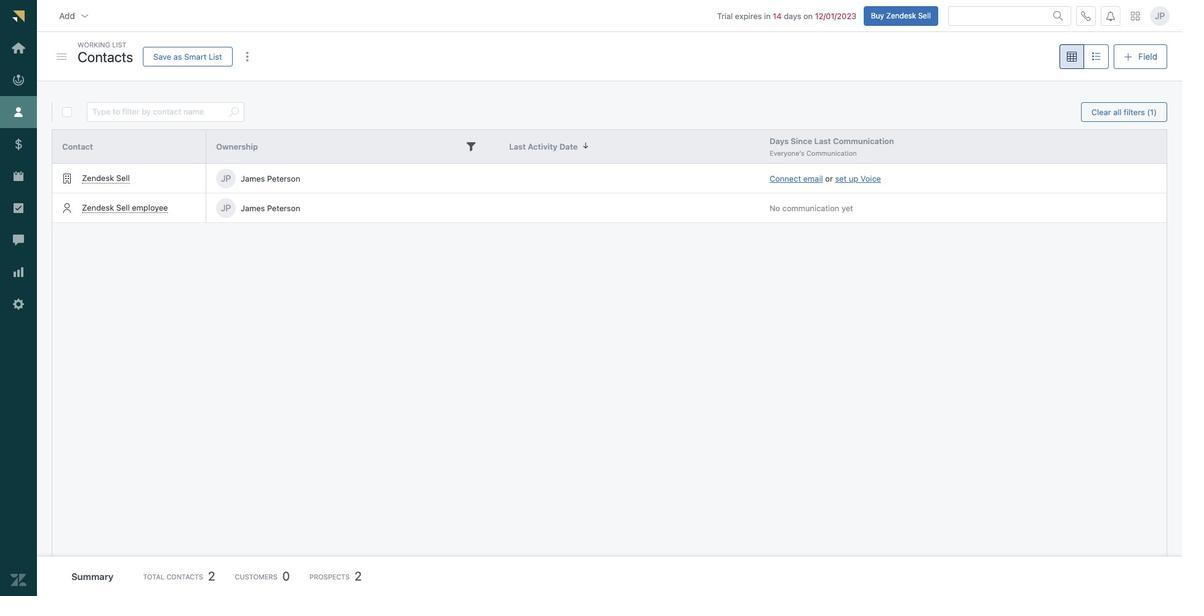 Task type: locate. For each thing, give the bounding box(es) containing it.
james peterson
[[241, 173, 301, 183], [241, 203, 301, 213]]

last left 'activity'
[[509, 142, 526, 152]]

14
[[773, 11, 782, 21]]

peterson
[[267, 173, 301, 183], [267, 203, 301, 213]]

0 horizontal spatial last
[[509, 142, 526, 152]]

contacts right total
[[167, 573, 203, 581]]

0 vertical spatial james
[[241, 173, 265, 183]]

2 vertical spatial jp
[[221, 203, 231, 213]]

zendesk sell employee link
[[82, 203, 168, 213]]

search image left "calls" image
[[1054, 11, 1064, 21]]

search image
[[1054, 11, 1064, 21], [229, 107, 239, 117]]

save as smart list
[[153, 51, 222, 61]]

list inside working list contacts
[[112, 41, 127, 49]]

voice
[[861, 173, 882, 183]]

sell for zendesk sell
[[116, 173, 130, 183]]

0 horizontal spatial 2
[[208, 569, 215, 583]]

handler image
[[57, 54, 67, 60]]

james
[[241, 173, 265, 183], [241, 203, 265, 213]]

no communication yet
[[770, 203, 854, 213]]

communication up set up voice link
[[834, 136, 895, 146]]

sell for zendesk sell employee
[[116, 203, 130, 213]]

1 horizontal spatial search image
[[1054, 11, 1064, 21]]

1 vertical spatial zendesk
[[82, 173, 114, 183]]

0 horizontal spatial list
[[112, 41, 127, 49]]

last inside last activity date ↓
[[509, 142, 526, 152]]

1 vertical spatial james
[[241, 203, 265, 213]]

yet
[[842, 203, 854, 213]]

0 vertical spatial contacts
[[78, 48, 133, 65]]

calls image
[[1082, 11, 1092, 21]]

1 horizontal spatial list
[[209, 51, 222, 61]]

contacts
[[78, 48, 133, 65], [167, 573, 203, 581]]

zendesk right building image
[[82, 173, 114, 183]]

all
[[1114, 107, 1122, 117]]

1 horizontal spatial 2
[[355, 569, 362, 583]]

0 vertical spatial jp
[[1156, 10, 1166, 21]]

email
[[804, 173, 824, 183]]

customers 0
[[235, 569, 290, 583]]

in
[[765, 11, 771, 21]]

everyone's
[[770, 149, 805, 157]]

no
[[770, 203, 781, 213]]

overflow vertical fill image
[[243, 52, 252, 62]]

zendesk down zendesk sell link
[[82, 203, 114, 213]]

zendesk right buy
[[887, 11, 917, 20]]

prospects 2
[[310, 569, 362, 583]]

0 horizontal spatial contacts
[[78, 48, 133, 65]]

last right since at the top right
[[815, 136, 832, 146]]

activity
[[528, 142, 558, 152]]

list right smart
[[209, 51, 222, 61]]

0 vertical spatial search image
[[1054, 11, 1064, 21]]

1 horizontal spatial contacts
[[167, 573, 203, 581]]

list right 'working' on the top left of page
[[112, 41, 127, 49]]

list
[[112, 41, 127, 49], [209, 51, 222, 61]]

sell up zendesk sell employee
[[116, 173, 130, 183]]

sell left employee
[[116, 203, 130, 213]]

last inside the days since last communication everyone's communication
[[815, 136, 832, 146]]

2 left customers at left
[[208, 569, 215, 583]]

contact
[[62, 142, 93, 152]]

1 vertical spatial list
[[209, 51, 222, 61]]

connect email or set up voice
[[770, 173, 882, 183]]

buy zendesk sell
[[872, 11, 932, 20]]

2 2 from the left
[[355, 569, 362, 583]]

0 vertical spatial james peterson
[[241, 173, 301, 183]]

0 vertical spatial zendesk
[[887, 11, 917, 20]]

2 vertical spatial zendesk
[[82, 203, 114, 213]]

2 peterson from the top
[[267, 203, 301, 213]]

1 vertical spatial peterson
[[267, 203, 301, 213]]

save as smart list button
[[143, 47, 233, 67]]

sell
[[919, 11, 932, 20], [116, 173, 130, 183], [116, 203, 130, 213]]

↓
[[583, 141, 589, 150]]

search image up ownership
[[229, 107, 239, 117]]

jp
[[1156, 10, 1166, 21], [221, 173, 231, 184], [221, 203, 231, 213]]

zendesk for zendesk sell employee
[[82, 203, 114, 213]]

last
[[815, 136, 832, 146], [509, 142, 526, 152]]

0 vertical spatial list
[[112, 41, 127, 49]]

zendesk image
[[10, 572, 26, 588]]

communication up or
[[807, 149, 857, 157]]

0 vertical spatial peterson
[[267, 173, 301, 183]]

1 2 from the left
[[208, 569, 215, 583]]

0 vertical spatial sell
[[919, 11, 932, 20]]

chevron down image
[[80, 11, 90, 21]]

2 right prospects
[[355, 569, 362, 583]]

1 vertical spatial james peterson
[[241, 203, 301, 213]]

2 vertical spatial sell
[[116, 203, 130, 213]]

add button
[[49, 3, 100, 28]]

sell right buy
[[919, 11, 932, 20]]

zendesk products image
[[1132, 11, 1140, 20]]

0 horizontal spatial search image
[[229, 107, 239, 117]]

contacts right 'handler' image
[[78, 48, 133, 65]]

1 horizontal spatial last
[[815, 136, 832, 146]]

Type to filter by contact name field
[[92, 103, 224, 121]]

bell image
[[1107, 11, 1116, 21]]

2
[[208, 569, 215, 583], [355, 569, 362, 583]]

communication
[[834, 136, 895, 146], [807, 149, 857, 157]]

1 james from the top
[[241, 173, 265, 183]]

zendesk
[[887, 11, 917, 20], [82, 173, 114, 183], [82, 203, 114, 213]]

days
[[784, 11, 802, 21]]

1 vertical spatial contacts
[[167, 573, 203, 581]]

jp button
[[1151, 6, 1171, 26]]

building image
[[62, 173, 72, 183]]

0 vertical spatial communication
[[834, 136, 895, 146]]

1 vertical spatial sell
[[116, 173, 130, 183]]

filters
[[1125, 107, 1146, 117]]

zendesk for zendesk sell
[[82, 173, 114, 183]]



Task type: vqa. For each thing, say whether or not it's contained in the screenshot.


Task type: describe. For each thing, give the bounding box(es) containing it.
trial
[[718, 11, 733, 21]]

field
[[1139, 51, 1158, 62]]

2 james peterson from the top
[[241, 203, 301, 213]]

set up voice link
[[836, 173, 882, 183]]

up
[[849, 173, 859, 183]]

add
[[59, 10, 75, 21]]

smart
[[184, 51, 207, 61]]

1 vertical spatial communication
[[807, 149, 857, 157]]

or
[[826, 173, 833, 183]]

ownership
[[216, 142, 258, 152]]

total
[[143, 573, 165, 581]]

field button
[[1115, 44, 1168, 69]]

buy zendesk sell button
[[864, 6, 939, 26]]

date
[[560, 142, 578, 152]]

as
[[174, 51, 182, 61]]

2 james from the top
[[241, 203, 265, 213]]

clear
[[1092, 107, 1112, 117]]

last activity date ↓
[[509, 141, 589, 152]]

total contacts 2
[[143, 569, 215, 583]]

connect email link
[[770, 173, 824, 183]]

zendesk sell
[[82, 173, 130, 183]]

sell inside button
[[919, 11, 932, 20]]

buy
[[872, 11, 885, 20]]

contacts inside total contacts 2
[[167, 573, 203, 581]]

clear all filters (1) button
[[1082, 102, 1168, 122]]

set
[[836, 173, 847, 183]]

customers
[[235, 573, 278, 581]]

summary
[[71, 571, 114, 582]]

12/01/2023
[[816, 11, 857, 21]]

since
[[791, 136, 813, 146]]

jp inside button
[[1156, 10, 1166, 21]]

clear all filters (1)
[[1092, 107, 1158, 117]]

on
[[804, 11, 813, 21]]

working list contacts
[[78, 41, 133, 65]]

(1)
[[1148, 107, 1158, 117]]

zendesk inside button
[[887, 11, 917, 20]]

communication
[[783, 203, 840, 213]]

zendesk sell link
[[82, 173, 130, 184]]

working
[[78, 41, 110, 49]]

0
[[283, 569, 290, 583]]

1 james peterson from the top
[[241, 173, 301, 183]]

1 vertical spatial search image
[[229, 107, 239, 117]]

contacts image
[[62, 203, 72, 213]]

1 peterson from the top
[[267, 173, 301, 183]]

connect
[[770, 173, 802, 183]]

save
[[153, 51, 171, 61]]

days
[[770, 136, 789, 146]]

filter fill image
[[466, 142, 476, 152]]

days since last communication everyone's communication
[[770, 136, 895, 157]]

trial expires in 14 days on 12/01/2023
[[718, 11, 857, 21]]

prospects
[[310, 573, 350, 581]]

employee
[[132, 203, 168, 213]]

expires
[[736, 11, 762, 21]]

1 vertical spatial jp
[[221, 173, 231, 184]]

zendesk sell employee
[[82, 203, 168, 213]]

list inside button
[[209, 51, 222, 61]]



